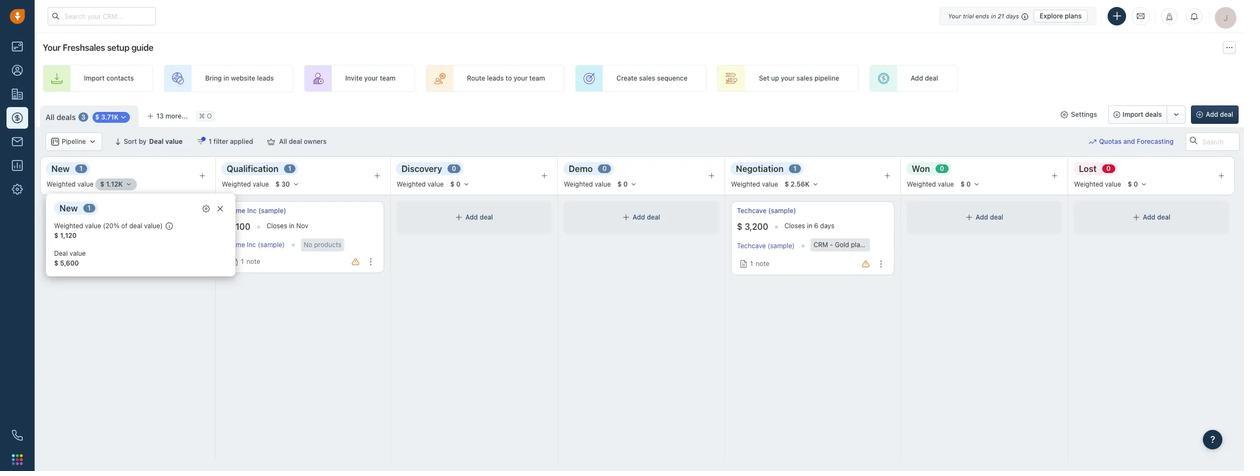 Task type: describe. For each thing, give the bounding box(es) containing it.
trial
[[963, 12, 974, 19]]

1.12k
[[106, 180, 123, 188]]

deal value $ 5,600
[[54, 250, 86, 267]]

explore plans
[[1040, 12, 1082, 20]]

closes for $ 100
[[267, 222, 287, 230]]

filter
[[214, 138, 228, 146]]

create sales sequence link
[[576, 65, 707, 92]]

import for import deals
[[1123, 110, 1144, 119]]

1,120
[[60, 232, 77, 240]]

2 team from the left
[[530, 74, 545, 83]]

value for qualification
[[253, 181, 269, 189]]

$ 0 for won
[[961, 180, 971, 188]]

bring in website leads link
[[164, 65, 293, 92]]

techcave inside techcave (sample) link
[[737, 207, 767, 215]]

import contacts
[[84, 74, 134, 83]]

set up your sales pipeline
[[759, 74, 840, 83]]

in for negotiation
[[807, 222, 813, 230]]

2 acme inc (sample) link from the top
[[228, 241, 285, 249]]

add deal inside add deal button
[[1206, 110, 1234, 119]]

3,200
[[745, 222, 769, 232]]

21
[[998, 12, 1005, 19]]

import contacts link
[[43, 65, 153, 92]]

all deals link
[[45, 112, 76, 123]]

weighted value for discovery
[[397, 181, 444, 189]]

container_wx8msf4aqz5i3rn1 image inside 'settings' popup button
[[1061, 111, 1069, 119]]

weighted value (20% of deal value)
[[54, 222, 163, 230]]

invite your team link
[[304, 65, 415, 92]]

closes in 6 days
[[785, 222, 835, 230]]

in left '21'
[[992, 12, 997, 19]]

2 acme from the top
[[228, 241, 245, 249]]

import for import contacts
[[84, 74, 105, 83]]

negotiation
[[736, 164, 784, 174]]

deals for import
[[1146, 110, 1163, 119]]

add deal for lost
[[1144, 214, 1171, 222]]

closes in 3 days
[[99, 222, 149, 230]]

1 up $ 2.56k
[[794, 165, 797, 173]]

pipeline button
[[45, 133, 102, 151]]

0 horizontal spatial 1 note
[[65, 260, 84, 268]]

2 widgetz.io from the top
[[52, 242, 85, 250]]

2 crm - gold plan monthly (sample) from the left
[[814, 241, 920, 249]]

route leads to your team
[[467, 74, 545, 83]]

$ 100
[[228, 222, 250, 232]]

contacts
[[106, 74, 134, 83]]

value)
[[144, 222, 163, 230]]

invite your team
[[345, 74, 396, 83]]

quotas
[[1100, 138, 1122, 146]]

1 down 100
[[241, 258, 244, 266]]

$ 0 button for won
[[956, 179, 985, 191]]

weighted for negotiation
[[732, 181, 761, 189]]

1 filter applied button
[[190, 133, 260, 151]]

container_wx8msf4aqz5i3rn1 image inside "1 filter applied" button
[[197, 138, 204, 146]]

2 widgetz.io (sample) from the top
[[52, 242, 114, 250]]

add deal for discovery
[[466, 214, 493, 222]]

import deals
[[1123, 110, 1163, 119]]

1 sales from the left
[[640, 74, 656, 83]]

weighted inside new dialog
[[54, 222, 83, 230]]

container_wx8msf4aqz5i3rn1 image inside pipeline dropdown button
[[51, 138, 59, 146]]

days for $ 3,200
[[821, 222, 835, 230]]

create
[[617, 74, 638, 83]]

leads inside "link"
[[257, 74, 274, 83]]

guide
[[131, 43, 154, 53]]

$ 0 button for discovery
[[446, 179, 475, 191]]

100
[[236, 222, 250, 232]]

weighted for won
[[908, 181, 937, 189]]

$ 30 button
[[271, 179, 304, 191]]

add deal for demo
[[633, 214, 661, 222]]

2.56k
[[791, 180, 810, 188]]

ends
[[976, 12, 990, 19]]

$ 1.12k
[[100, 180, 123, 188]]

set up your sales pipeline link
[[718, 65, 859, 92]]

add deal link
[[870, 65, 958, 92]]

2 sales from the left
[[797, 74, 813, 83]]

2 horizontal spatial days
[[1007, 12, 1020, 19]]

2 leads from the left
[[487, 74, 504, 83]]

to
[[506, 74, 512, 83]]

1 down $ 1,120
[[65, 260, 68, 268]]

all deals 3
[[45, 112, 85, 122]]

13
[[157, 112, 164, 120]]

weighted value for won
[[908, 181, 955, 189]]

all deal owners
[[279, 138, 327, 146]]

$ 3.71k
[[95, 113, 119, 121]]

weighted value for qualification
[[222, 181, 269, 189]]

freshsales
[[63, 43, 105, 53]]

1 widgetz.io from the top
[[52, 207, 86, 215]]

settings
[[1072, 110, 1098, 119]]

6
[[815, 222, 819, 230]]

$ 2.56k
[[785, 180, 810, 188]]

$ 0 for discovery
[[450, 180, 461, 188]]

add inside add deal button
[[1206, 110, 1219, 119]]

route leads to your team link
[[426, 65, 565, 92]]

weighted for demo
[[564, 181, 593, 189]]

note for $ 3,200
[[756, 260, 770, 268]]

0 horizontal spatial note
[[71, 260, 84, 268]]

container_wx8msf4aqz5i3rn1 image inside quotas and forecasting link
[[1090, 138, 1097, 146]]

value for discovery
[[428, 181, 444, 189]]

no products
[[304, 241, 342, 249]]

products
[[314, 241, 342, 249]]

plans
[[1066, 12, 1082, 20]]

send email image
[[1138, 12, 1145, 21]]

container_wx8msf4aqz5i3rn1 image inside all deal owners button
[[267, 138, 275, 146]]

and
[[1124, 138, 1136, 146]]

5,600 inside deal value $ 5,600
[[60, 259, 79, 267]]

2 plan from the left
[[851, 241, 864, 249]]

by
[[139, 138, 146, 146]]

all for deals
[[45, 112, 55, 122]]

weighted for discovery
[[397, 181, 426, 189]]

add for won
[[976, 214, 989, 222]]

Search your CRM... text field
[[48, 7, 156, 25]]

$ inside button
[[95, 113, 99, 121]]

closes in nov
[[267, 222, 309, 230]]

1 down $ 3,200
[[750, 260, 753, 268]]

bring in website leads
[[205, 74, 274, 83]]

$ inside button
[[276, 180, 280, 188]]

$ 0 button for lost
[[1123, 179, 1153, 191]]

in inside "link"
[[224, 74, 229, 83]]

sequence
[[657, 74, 688, 83]]

explore plans link
[[1034, 9, 1088, 22]]

sort by deal value
[[124, 138, 183, 146]]

add for discovery
[[466, 214, 478, 222]]

30
[[282, 180, 290, 188]]

$ 3.71k button
[[92, 112, 130, 123]]

add deal for won
[[976, 214, 1004, 222]]

value inside deal value $ 5,600
[[70, 250, 86, 258]]

13 more... button
[[141, 109, 194, 124]]

forecasting
[[1137, 138, 1174, 146]]

2 acme inc (sample) from the top
[[228, 241, 285, 249]]

closes for $ 3,200
[[785, 222, 806, 230]]

weighted value for new
[[47, 181, 94, 189]]

explore
[[1040, 12, 1064, 20]]

⌘ o
[[199, 112, 212, 120]]

your for your trial ends in 21 days
[[949, 12, 962, 19]]

1 acme inc (sample) from the top
[[228, 207, 286, 215]]

1 up $ 30 button
[[288, 165, 292, 173]]

import deals button
[[1109, 106, 1168, 124]]

2 techcave (sample) link from the top
[[737, 242, 795, 250]]

0 vertical spatial 5,600
[[60, 222, 83, 232]]

pipeline
[[815, 74, 840, 83]]

create sales sequence
[[617, 74, 688, 83]]

2 widgetz.io (sample) link from the top
[[52, 242, 114, 250]]

1 down pipeline dropdown button
[[79, 165, 83, 173]]

$ 2.56k button
[[780, 179, 824, 191]]

add deal inside add deal link
[[911, 74, 939, 83]]

deal inside deal value $ 5,600
[[54, 250, 68, 258]]

o
[[207, 112, 212, 120]]

set
[[759, 74, 770, 83]]



Task type: locate. For each thing, give the bounding box(es) containing it.
1 inc from the top
[[247, 207, 257, 215]]

1 leads from the left
[[257, 74, 274, 83]]

$
[[95, 113, 99, 121], [100, 180, 104, 188], [276, 180, 280, 188], [450, 180, 455, 188], [618, 180, 622, 188], [785, 180, 789, 188], [961, 180, 965, 188], [1128, 180, 1133, 188], [52, 222, 57, 232], [228, 222, 233, 232], [737, 222, 743, 232], [54, 232, 58, 240], [54, 259, 58, 267]]

applied
[[230, 138, 253, 146]]

1 note down 3,200
[[750, 260, 770, 268]]

1 horizontal spatial gold
[[835, 241, 850, 249]]

0 horizontal spatial all
[[45, 112, 55, 122]]

4 $ 0 from the left
[[1128, 180, 1139, 188]]

2 techcave (sample) from the top
[[737, 242, 795, 250]]

weighted value down lost
[[1075, 181, 1122, 189]]

widgetz.io
[[52, 207, 86, 215], [52, 242, 85, 250]]

closes
[[99, 222, 120, 230], [267, 222, 287, 230], [785, 222, 806, 230]]

3 for in
[[129, 222, 133, 230]]

settings button
[[1056, 106, 1103, 124]]

0 horizontal spatial closes
[[99, 222, 120, 230]]

5,600 up deal value $ 5,600
[[60, 222, 83, 232]]

1 vertical spatial techcave (sample) link
[[737, 242, 795, 250]]

deal inside new dialog
[[129, 222, 142, 230]]

- down "closes in 6 days"
[[830, 241, 834, 249]]

weighted value down "demo"
[[564, 181, 611, 189]]

2 horizontal spatial note
[[756, 260, 770, 268]]

4 $ 0 button from the left
[[1123, 179, 1153, 191]]

3 inside "all deals 3"
[[81, 113, 85, 121]]

in left 6
[[807, 222, 813, 230]]

note for $ 100
[[247, 258, 260, 266]]

techcave (sample) link up 3,200
[[737, 206, 797, 216]]

3 right of
[[129, 222, 133, 230]]

team
[[380, 74, 396, 83], [530, 74, 545, 83]]

weighted down 'discovery'
[[397, 181, 426, 189]]

1 horizontal spatial all
[[279, 138, 287, 146]]

1 vertical spatial deal
[[54, 250, 68, 258]]

new inside dialog
[[60, 203, 78, 213]]

note down 1,120
[[71, 260, 84, 268]]

in for new
[[122, 222, 127, 230]]

1 vertical spatial widgetz.io (sample)
[[52, 242, 114, 250]]

import left contacts
[[84, 74, 105, 83]]

1 techcave from the top
[[737, 207, 767, 215]]

import deals group
[[1109, 106, 1186, 124]]

deal down $ 1,120
[[54, 250, 68, 258]]

weighted up '$ 5,600'
[[47, 181, 76, 189]]

1 horizontal spatial crm - gold plan monthly (sample)
[[814, 241, 920, 249]]

weighted value for negotiation
[[732, 181, 779, 189]]

1 vertical spatial new
[[60, 203, 78, 213]]

in left nov
[[289, 222, 295, 230]]

⌘
[[199, 112, 205, 120]]

1 crm - gold plan monthly (sample) from the left
[[132, 241, 238, 249]]

0 horizontal spatial plan
[[170, 241, 183, 249]]

days
[[1007, 12, 1020, 19], [135, 222, 149, 230], [821, 222, 835, 230]]

0 horizontal spatial your
[[364, 74, 378, 83]]

of
[[121, 222, 128, 230]]

1 horizontal spatial team
[[530, 74, 545, 83]]

all up pipeline dropdown button
[[45, 112, 55, 122]]

0 horizontal spatial monthly
[[185, 241, 209, 249]]

0 vertical spatial 3
[[81, 113, 85, 121]]

$ 1,120
[[54, 232, 77, 240]]

$ 1.12k button
[[95, 179, 137, 191]]

1 note
[[241, 258, 260, 266], [65, 260, 84, 268], [750, 260, 770, 268]]

days for $ 5,600
[[135, 222, 149, 230]]

1 vertical spatial techcave
[[737, 242, 766, 250]]

add deal
[[911, 74, 939, 83], [1206, 110, 1234, 119], [466, 214, 493, 222], [633, 214, 661, 222], [976, 214, 1004, 222], [1144, 214, 1171, 222]]

2 - from the left
[[830, 241, 834, 249]]

1 acme from the top
[[228, 207, 246, 215]]

gold
[[154, 241, 168, 249], [835, 241, 850, 249]]

value for won
[[938, 181, 955, 189]]

0 vertical spatial widgetz.io (sample)
[[52, 207, 115, 215]]

your left trial
[[949, 12, 962, 19]]

0 horizontal spatial leads
[[257, 74, 274, 83]]

widgetz.io (sample) link down 1,120
[[52, 242, 114, 250]]

1 horizontal spatial 3
[[129, 222, 133, 230]]

more...
[[166, 112, 188, 120]]

weighted down lost
[[1075, 181, 1104, 189]]

2 weighted value from the left
[[222, 181, 269, 189]]

techcave (sample)
[[737, 207, 797, 215], [737, 242, 795, 250]]

$ 3.71k button
[[89, 111, 133, 124]]

acme inc (sample)
[[228, 207, 286, 215], [228, 241, 285, 249]]

add deal button
[[1192, 106, 1239, 124]]

deal
[[925, 74, 939, 83], [1221, 110, 1234, 119], [289, 138, 302, 146], [480, 214, 493, 222], [647, 214, 661, 222], [991, 214, 1004, 222], [1158, 214, 1171, 222], [129, 222, 142, 230]]

widgetz.io (sample)
[[52, 207, 115, 215], [52, 242, 114, 250]]

in for qualification
[[289, 222, 295, 230]]

your right the to
[[514, 74, 528, 83]]

value for lost
[[1106, 181, 1122, 189]]

closes left nov
[[267, 222, 287, 230]]

import inside 'import deals' button
[[1123, 110, 1144, 119]]

$ inside deal value $ 5,600
[[54, 259, 58, 267]]

discovery
[[402, 164, 442, 174]]

3 your from the left
[[781, 74, 795, 83]]

0 vertical spatial import
[[84, 74, 105, 83]]

$ 0
[[450, 180, 461, 188], [618, 180, 628, 188], [961, 180, 971, 188], [1128, 180, 1139, 188]]

2 monthly from the left
[[866, 241, 891, 249]]

weighted down negotiation
[[732, 181, 761, 189]]

1 vertical spatial acme inc (sample) link
[[228, 241, 285, 249]]

13 more...
[[157, 112, 188, 120]]

1 horizontal spatial monthly
[[866, 241, 891, 249]]

weighted value down won on the right top
[[908, 181, 955, 189]]

$ 0 button
[[446, 179, 475, 191], [613, 179, 642, 191], [956, 179, 985, 191], [1123, 179, 1153, 191]]

in right (20%
[[122, 222, 127, 230]]

1 horizontal spatial leads
[[487, 74, 504, 83]]

1 acme inc (sample) link from the top
[[228, 206, 286, 216]]

team right the to
[[530, 74, 545, 83]]

1 vertical spatial acme inc (sample)
[[228, 241, 285, 249]]

1 monthly from the left
[[185, 241, 209, 249]]

in
[[992, 12, 997, 19], [224, 74, 229, 83], [122, 222, 127, 230], [289, 222, 295, 230], [807, 222, 813, 230]]

in right bring
[[224, 74, 229, 83]]

days right of
[[135, 222, 149, 230]]

deals
[[1146, 110, 1163, 119], [57, 112, 76, 122]]

1 vertical spatial all
[[279, 138, 287, 146]]

note down 100
[[247, 258, 260, 266]]

owners
[[304, 138, 327, 146]]

1 vertical spatial techcave (sample)
[[737, 242, 795, 250]]

1 your from the left
[[364, 74, 378, 83]]

pipeline
[[62, 138, 86, 146]]

bring
[[205, 74, 222, 83]]

container_wx8msf4aqz5i3rn1 image
[[1061, 111, 1069, 119], [51, 138, 59, 146], [1090, 138, 1097, 146], [455, 214, 463, 221], [966, 214, 974, 221], [55, 261, 62, 268], [740, 261, 748, 268]]

1 horizontal spatial -
[[830, 241, 834, 249]]

3 for deals
[[81, 113, 85, 121]]

your trial ends in 21 days
[[949, 12, 1020, 19]]

1 gold from the left
[[154, 241, 168, 249]]

add inside add deal link
[[911, 74, 924, 83]]

1 horizontal spatial plan
[[851, 241, 864, 249]]

plan
[[170, 241, 183, 249], [851, 241, 864, 249]]

crm - gold plan monthly (sample) down value)
[[132, 241, 238, 249]]

weighted down "demo"
[[564, 181, 593, 189]]

quotas and forecasting
[[1100, 138, 1174, 146]]

lost
[[1080, 164, 1097, 174]]

3 weighted value from the left
[[397, 181, 444, 189]]

all for deal
[[279, 138, 287, 146]]

no
[[304, 241, 313, 249]]

container_wx8msf4aqz5i3rn1 image inside $ 3.71k button
[[120, 114, 127, 121]]

your right up
[[781, 74, 795, 83]]

Search field
[[1186, 133, 1241, 151]]

0 horizontal spatial crm
[[132, 241, 147, 249]]

widgetz.io (sample) link up '$ 5,600'
[[52, 206, 115, 216]]

5,600 down 1,120
[[60, 259, 79, 267]]

weighted value
[[47, 181, 94, 189], [222, 181, 269, 189], [397, 181, 444, 189], [564, 181, 611, 189], [732, 181, 779, 189], [908, 181, 955, 189], [1075, 181, 1122, 189]]

0 vertical spatial inc
[[247, 207, 257, 215]]

3 right all deals link
[[81, 113, 85, 121]]

techcave (sample) link
[[737, 206, 797, 216], [737, 242, 795, 250]]

1 left filter
[[209, 138, 212, 146]]

all left owners
[[279, 138, 287, 146]]

inc up 100
[[247, 207, 257, 215]]

sales left pipeline
[[797, 74, 813, 83]]

4 weighted value from the left
[[564, 181, 611, 189]]

2 $ 0 button from the left
[[613, 179, 642, 191]]

1 horizontal spatial crm
[[814, 241, 829, 249]]

1 vertical spatial inc
[[247, 241, 256, 249]]

weighted down the qualification
[[222, 181, 251, 189]]

setup
[[107, 43, 129, 53]]

1 note down 100
[[241, 258, 260, 266]]

1 vertical spatial widgetz.io (sample) link
[[52, 242, 114, 250]]

acme inc (sample) up 100
[[228, 207, 286, 215]]

- down value)
[[149, 241, 152, 249]]

weighted value down negotiation
[[732, 181, 779, 189]]

container_wx8msf4aqz5i3rn1 image inside pipeline dropdown button
[[89, 138, 96, 146]]

1 horizontal spatial days
[[821, 222, 835, 230]]

2 crm from the left
[[814, 241, 829, 249]]

0 vertical spatial acme
[[228, 207, 246, 215]]

quotas and forecasting link
[[1090, 133, 1185, 151]]

won
[[912, 164, 931, 174]]

0 vertical spatial widgetz.io
[[52, 207, 86, 215]]

new up '$ 5,600'
[[60, 203, 78, 213]]

monthly
[[185, 241, 209, 249], [866, 241, 891, 249]]

$ 0 for lost
[[1128, 180, 1139, 188]]

value
[[165, 138, 183, 146], [77, 181, 94, 189], [253, 181, 269, 189], [428, 181, 444, 189], [595, 181, 611, 189], [762, 181, 779, 189], [938, 181, 955, 189], [1106, 181, 1122, 189], [85, 222, 101, 230], [70, 250, 86, 258]]

import inside 'import contacts' link
[[84, 74, 105, 83]]

weighted value down 'discovery'
[[397, 181, 444, 189]]

1 vertical spatial your
[[43, 43, 61, 53]]

0 horizontal spatial gold
[[154, 241, 168, 249]]

crm - gold plan monthly (sample) down 6
[[814, 241, 920, 249]]

1 up weighted value (20% of deal value)
[[88, 204, 91, 212]]

$ inside "button"
[[785, 180, 789, 188]]

1 - from the left
[[149, 241, 152, 249]]

leads left the to
[[487, 74, 504, 83]]

weighted up 1,120
[[54, 222, 83, 230]]

2 $ 0 from the left
[[618, 180, 628, 188]]

1 techcave (sample) from the top
[[737, 207, 797, 215]]

3.71k
[[101, 113, 119, 121]]

widgetz.io (sample) link
[[52, 206, 115, 216], [52, 242, 114, 250]]

deals up pipeline
[[57, 112, 76, 122]]

widgetz.io up '$ 5,600'
[[52, 207, 86, 215]]

1 team from the left
[[380, 74, 396, 83]]

1 inside new dialog
[[88, 204, 91, 212]]

deals for all
[[57, 112, 76, 122]]

add for lost
[[1144, 214, 1156, 222]]

0 vertical spatial acme inc (sample) link
[[228, 206, 286, 216]]

invite
[[345, 74, 363, 83]]

acme inc (sample) link up 100
[[228, 206, 286, 216]]

deal right by at the left top of page
[[149, 138, 164, 146]]

$ inside button
[[100, 180, 104, 188]]

2 closes from the left
[[267, 222, 287, 230]]

1 horizontal spatial your
[[949, 12, 962, 19]]

(20%
[[103, 222, 120, 230]]

import up quotas and forecasting
[[1123, 110, 1144, 119]]

techcave (sample) up 3,200
[[737, 207, 797, 215]]

1 vertical spatial 5,600
[[60, 259, 79, 267]]

3 closes from the left
[[785, 222, 806, 230]]

1 $ 0 button from the left
[[446, 179, 475, 191]]

0 vertical spatial techcave
[[737, 207, 767, 215]]

1 vertical spatial import
[[1123, 110, 1144, 119]]

3 $ 0 button from the left
[[956, 179, 985, 191]]

0 vertical spatial techcave (sample)
[[737, 207, 797, 215]]

0 vertical spatial acme inc (sample)
[[228, 207, 286, 215]]

1 weighted value from the left
[[47, 181, 94, 189]]

1 vertical spatial widgetz.io
[[52, 242, 85, 250]]

2 your from the left
[[514, 74, 528, 83]]

days right 6
[[821, 222, 835, 230]]

phone image
[[12, 430, 23, 441]]

1 vertical spatial acme
[[228, 241, 245, 249]]

0 horizontal spatial deal
[[54, 250, 68, 258]]

1 horizontal spatial your
[[514, 74, 528, 83]]

techcave
[[737, 207, 767, 215], [737, 242, 766, 250]]

6 weighted value from the left
[[908, 181, 955, 189]]

sales right create
[[640, 74, 656, 83]]

weighted value down the qualification
[[222, 181, 269, 189]]

0 vertical spatial your
[[949, 12, 962, 19]]

crm down value)
[[132, 241, 147, 249]]

1 note down 1,120
[[65, 260, 84, 268]]

0 vertical spatial deal
[[149, 138, 164, 146]]

1 vertical spatial 3
[[129, 222, 133, 230]]

deals inside button
[[1146, 110, 1163, 119]]

website
[[231, 74, 255, 83]]

1
[[209, 138, 212, 146], [79, 165, 83, 173], [288, 165, 292, 173], [794, 165, 797, 173], [88, 204, 91, 212], [241, 258, 244, 266], [65, 260, 68, 268], [750, 260, 753, 268]]

new down pipeline dropdown button
[[51, 164, 70, 174]]

acme up $ 100
[[228, 207, 246, 215]]

days right '21'
[[1007, 12, 1020, 19]]

0 vertical spatial all
[[45, 112, 55, 122]]

1 horizontal spatial closes
[[267, 222, 287, 230]]

widgetz.io (sample) down 1,120
[[52, 242, 114, 250]]

0 horizontal spatial -
[[149, 241, 152, 249]]

2 techcave from the top
[[737, 242, 766, 250]]

0 vertical spatial new
[[51, 164, 70, 174]]

import
[[84, 74, 105, 83], [1123, 110, 1144, 119]]

widgetz.io (sample) up '$ 5,600'
[[52, 207, 115, 215]]

2 horizontal spatial 1 note
[[750, 260, 770, 268]]

acme down $ 100
[[228, 241, 245, 249]]

your right invite
[[364, 74, 378, 83]]

0 vertical spatial widgetz.io (sample) link
[[52, 206, 115, 216]]

5 weighted value from the left
[[732, 181, 779, 189]]

sort
[[124, 138, 137, 146]]

techcave (sample) link down 3,200
[[737, 242, 795, 250]]

1 note for $ 3,200
[[750, 260, 770, 268]]

value for demo
[[595, 181, 611, 189]]

1 horizontal spatial note
[[247, 258, 260, 266]]

weighted value for demo
[[564, 181, 611, 189]]

1 horizontal spatial deal
[[149, 138, 164, 146]]

0 horizontal spatial days
[[135, 222, 149, 230]]

deals up forecasting
[[1146, 110, 1163, 119]]

demo
[[569, 164, 593, 174]]

1 horizontal spatial 1 note
[[241, 258, 260, 266]]

1 widgetz.io (sample) from the top
[[52, 207, 115, 215]]

1 widgetz.io (sample) link from the top
[[52, 206, 115, 216]]

note down 3,200
[[756, 260, 770, 268]]

1 inside button
[[209, 138, 212, 146]]

your left freshsales
[[43, 43, 61, 53]]

weighted for new
[[47, 181, 76, 189]]

0 horizontal spatial import
[[84, 74, 105, 83]]

acme inc (sample) link down 100
[[228, 241, 285, 249]]

up
[[772, 74, 780, 83]]

$ 0 button for demo
[[613, 179, 642, 191]]

1 filter applied
[[209, 138, 253, 146]]

1 horizontal spatial sales
[[797, 74, 813, 83]]

all deal owners button
[[260, 133, 334, 151]]

inc down 100
[[247, 241, 256, 249]]

crm down 6
[[814, 241, 829, 249]]

weighted value left $ 1.12k
[[47, 181, 94, 189]]

all inside button
[[279, 138, 287, 146]]

1 note for $ 100
[[241, 258, 260, 266]]

1 horizontal spatial deals
[[1146, 110, 1163, 119]]

route
[[467, 74, 486, 83]]

2 inc from the top
[[247, 241, 256, 249]]

2 gold from the left
[[835, 241, 850, 249]]

nov
[[296, 222, 309, 230]]

$ 0 for demo
[[618, 180, 628, 188]]

$ 30
[[276, 180, 290, 188]]

value for new
[[77, 181, 94, 189]]

freshworks switcher image
[[12, 455, 23, 466]]

value for negotiation
[[762, 181, 779, 189]]

add for demo
[[633, 214, 646, 222]]

weighted for qualification
[[222, 181, 251, 189]]

techcave down $ 3,200
[[737, 242, 766, 250]]

2 horizontal spatial your
[[781, 74, 795, 83]]

3
[[81, 113, 85, 121], [129, 222, 133, 230]]

0 horizontal spatial deals
[[57, 112, 76, 122]]

container_wx8msf4aqz5i3rn1 image
[[120, 114, 127, 121], [89, 138, 96, 146], [197, 138, 204, 146], [267, 138, 275, 146], [203, 205, 210, 213], [217, 205, 224, 213], [623, 214, 630, 221], [1133, 214, 1141, 221], [165, 223, 173, 230], [231, 258, 238, 266]]

1 plan from the left
[[170, 241, 183, 249]]

techcave up $ 3,200
[[737, 207, 767, 215]]

acme inc (sample) down 100
[[228, 241, 285, 249]]

0 horizontal spatial sales
[[640, 74, 656, 83]]

1 crm from the left
[[132, 241, 147, 249]]

team right invite
[[380, 74, 396, 83]]

your freshsales setup guide
[[43, 43, 154, 53]]

0 vertical spatial techcave (sample) link
[[737, 206, 797, 216]]

1 techcave (sample) link from the top
[[737, 206, 797, 216]]

2 horizontal spatial closes
[[785, 222, 806, 230]]

widgetz.io down 1,120
[[52, 242, 85, 250]]

3 $ 0 from the left
[[961, 180, 971, 188]]

weighted for lost
[[1075, 181, 1104, 189]]

phone element
[[6, 425, 28, 447]]

crm - gold plan monthly (sample)
[[132, 241, 238, 249], [814, 241, 920, 249]]

new dialog
[[46, 194, 236, 277]]

closes left of
[[99, 222, 120, 230]]

weighted down won on the right top
[[908, 181, 937, 189]]

weighted value for lost
[[1075, 181, 1122, 189]]

leads right website
[[257, 74, 274, 83]]

5,600
[[60, 222, 83, 232], [60, 259, 79, 267]]

0
[[452, 165, 456, 173], [603, 165, 607, 173], [940, 165, 945, 173], [1107, 165, 1111, 173], [456, 180, 461, 188], [624, 180, 628, 188], [967, 180, 971, 188], [1134, 180, 1139, 188]]

0 horizontal spatial team
[[380, 74, 396, 83]]

0 horizontal spatial 3
[[81, 113, 85, 121]]

techcave (sample) down 3,200
[[737, 242, 795, 250]]

your for your freshsales setup guide
[[43, 43, 61, 53]]

1 $ 0 from the left
[[450, 180, 461, 188]]

1 closes from the left
[[99, 222, 120, 230]]

closes left 6
[[785, 222, 806, 230]]

7 weighted value from the left
[[1075, 181, 1122, 189]]

0 horizontal spatial crm - gold plan monthly (sample)
[[132, 241, 238, 249]]

1 horizontal spatial import
[[1123, 110, 1144, 119]]

0 horizontal spatial your
[[43, 43, 61, 53]]

closes for $ 5,600
[[99, 222, 120, 230]]



Task type: vqa. For each thing, say whether or not it's contained in the screenshot.
bottommost Techcave (sample)
yes



